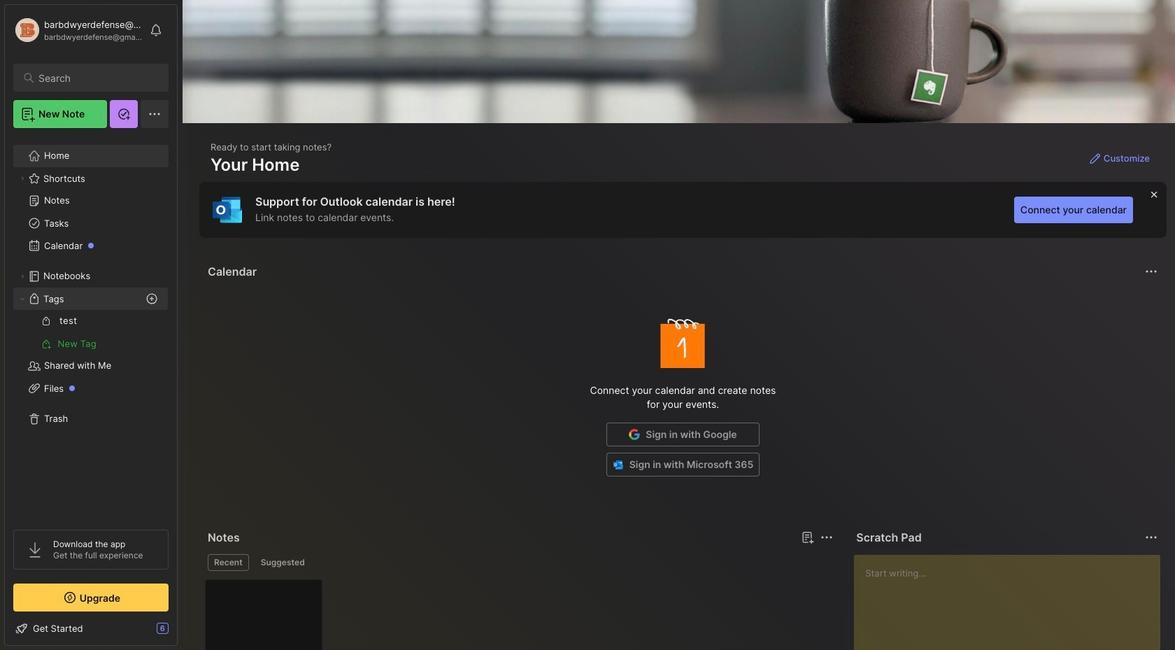 Task type: vqa. For each thing, say whether or not it's contained in the screenshot.
Bold icon
no



Task type: describe. For each thing, give the bounding box(es) containing it.
expand notebooks image
[[18, 272, 27, 281]]

Search text field
[[38, 71, 156, 85]]

Start writing… text field
[[866, 555, 1161, 650]]

none search field inside main 'element'
[[38, 69, 156, 86]]

group inside tree
[[13, 310, 168, 355]]

main element
[[0, 0, 182, 650]]

tree inside main 'element'
[[5, 136, 177, 517]]

2 tab from the left
[[255, 554, 311, 571]]



Task type: locate. For each thing, give the bounding box(es) containing it.
tab
[[208, 554, 249, 571], [255, 554, 311, 571]]

Help and Learning task checklist field
[[5, 617, 177, 640]]

More actions field
[[1142, 262, 1162, 281], [818, 528, 837, 547], [1142, 528, 1162, 547]]

group
[[13, 310, 168, 355]]

1 tab from the left
[[208, 554, 249, 571]]

0 horizontal spatial tab
[[208, 554, 249, 571]]

more actions image
[[1144, 263, 1161, 280], [819, 529, 836, 546], [1144, 529, 1161, 546]]

tree
[[5, 136, 177, 517]]

expand tags image
[[18, 295, 27, 303]]

Account field
[[13, 16, 143, 44]]

tab list
[[208, 554, 832, 571]]

click to collapse image
[[177, 624, 187, 641]]

None search field
[[38, 69, 156, 86]]

1 horizontal spatial tab
[[255, 554, 311, 571]]



